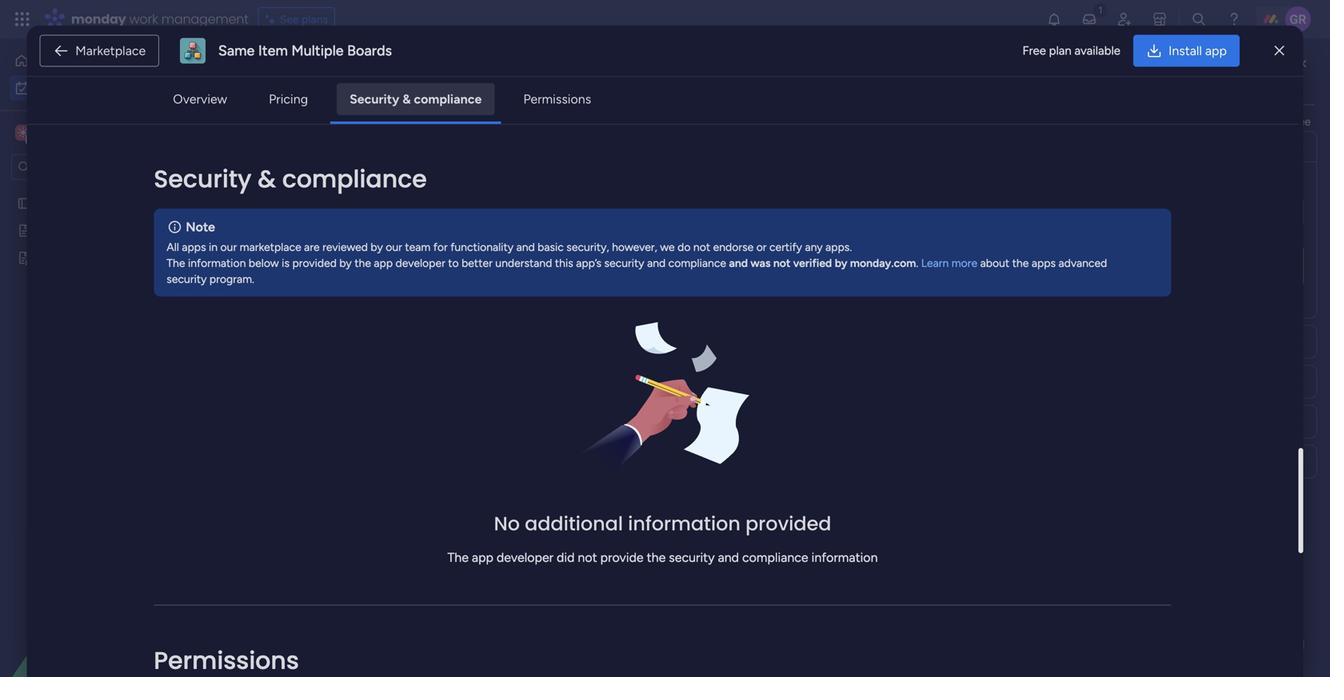 Task type: vqa. For each thing, say whether or not it's contained in the screenshot.
the "do" in the All Apps In Our Marketplace Are Reviewed By Our Team For Functionality And Basic Security, However, We Do Not Endorse Or Certify Any Apps. The Information Below Is Provided By The App Developer To Better Understand This App'S Security And Compliance And Was Not Verified By Monday.Com . Learn More
yes



Task type: describe. For each thing, give the bounding box(es) containing it.
app inside the "all apps in our marketplace are reviewed by our team for functionality and basic security, however, we do not endorse or certify any apps. the information below is provided by the app developer to better understand this app's security and compliance and was not verified by monday.com . learn more"
[[374, 256, 393, 270]]

people
[[1194, 115, 1229, 128]]

free plan available
[[1023, 43, 1121, 58]]

1 horizontal spatial greg robinson image
[[1286, 6, 1311, 32]]

main
[[37, 125, 65, 140]]

columns
[[1128, 115, 1170, 128]]

private board image
[[17, 250, 32, 266]]

any
[[805, 240, 823, 254]]

learn
[[922, 256, 949, 270]]

boards
[[347, 42, 392, 59]]

see plans button
[[258, 7, 335, 31]]

reviewed
[[323, 240, 368, 254]]

work
[[279, 60, 343, 96]]

note
[[186, 219, 215, 235]]

security inside the "all apps in our marketplace are reviewed by our team for functionality and basic security, however, we do not endorse or certify any apps. the information below is provided by the app developer to better understand this app's security and compliance and was not verified by monday.com . learn more"
[[604, 256, 645, 270]]

note alert
[[154, 209, 1172, 297]]

2 inside past dates / 2 items
[[361, 202, 367, 215]]

2 horizontal spatial information
[[812, 550, 878, 566]]

security inside button
[[350, 92, 400, 107]]

the app developer did not provide the security and compliance information
[[448, 550, 878, 566]]

the inside the "all apps in our marketplace are reviewed by our team for functionality and basic security, however, we do not endorse or certify any apps. the information below is provided by the app developer to better understand this app's security and compliance and was not verified by monday.com . learn more"
[[167, 256, 185, 270]]

no additional information provided image
[[575, 322, 751, 488]]

2 vertical spatial security
[[669, 550, 715, 566]]

board
[[870, 255, 900, 268]]

and up understand
[[517, 240, 535, 254]]

you'd
[[1231, 115, 1258, 128]]

2 group from the top
[[713, 457, 745, 470]]

about
[[981, 256, 1010, 270]]

all
[[167, 240, 179, 254]]

understand
[[496, 256, 552, 270]]

2 horizontal spatial not
[[774, 256, 791, 270]]

1 vertical spatial provided
[[746, 511, 832, 538]]

application logo image
[[180, 38, 206, 64]]

security & compliance button
[[337, 83, 495, 115]]

app for install app
[[1206, 43, 1227, 58]]

verified
[[794, 256, 832, 270]]

help image
[[1227, 11, 1243, 27]]

home
[[35, 54, 66, 68]]

0 horizontal spatial not
[[578, 550, 597, 566]]

about the apps advanced security program.
[[167, 256, 1108, 286]]

my work
[[236, 60, 343, 96]]

1 horizontal spatial not
[[694, 240, 711, 254]]

2 our from the left
[[386, 240, 402, 254]]

mar
[[1107, 288, 1125, 301]]

install app button
[[1134, 35, 1240, 67]]

more
[[952, 256, 978, 270]]

workspace
[[68, 125, 131, 140]]

marketplace
[[75, 43, 146, 58]]

and down endorse
[[729, 256, 748, 270]]

basic
[[538, 240, 564, 254]]

or
[[757, 240, 767, 254]]

certify
[[770, 240, 803, 254]]

functionality
[[451, 240, 514, 254]]

learn more link
[[922, 256, 978, 270]]

security,
[[567, 240, 609, 254]]

1 group from the top
[[713, 255, 745, 268]]

in
[[209, 240, 218, 254]]

monday.com
[[850, 256, 916, 270]]

.
[[916, 256, 919, 270]]

project for project management
[[813, 289, 849, 303]]

main content containing past dates /
[[212, 38, 1331, 678]]

choose the boards, columns and people you'd like to see
[[1027, 115, 1311, 128]]

like
[[1261, 115, 1278, 128]]

the left boards,
[[1069, 115, 1085, 128]]

items inside today / 2 items
[[339, 259, 366, 273]]

main workspace button
[[11, 119, 156, 146]]

main workspace
[[37, 125, 131, 140]]

endorse
[[713, 240, 754, 254]]

monday work management
[[71, 10, 249, 28]]

workspace selection element
[[15, 123, 134, 144]]

no
[[494, 511, 520, 538]]

select product image
[[14, 11, 30, 27]]

do
[[704, 290, 717, 302]]

greg robinson link
[[1081, 258, 1161, 273]]

management
[[161, 10, 249, 28]]

to do list button
[[1225, 66, 1307, 91]]

see
[[280, 12, 299, 26]]

apps inside the "all apps in our marketplace are reviewed by our team for functionality and basic security, however, we do not endorse or certify any apps. the information below is provided by the app developer to better understand this app's security and compliance and was not verified by monday.com . learn more"
[[182, 240, 206, 254]]

robinson
[[1111, 258, 1161, 273]]

home option
[[10, 48, 194, 74]]

advanced
[[1059, 256, 1108, 270]]

do inside button
[[1269, 72, 1282, 85]]

to
[[1254, 72, 1266, 85]]

plans
[[302, 12, 328, 26]]

8
[[1128, 288, 1134, 301]]

provided inside the "all apps in our marketplace are reviewed by our team for functionality and basic security, however, we do not endorse or certify any apps. the information below is provided by the app developer to better understand this app's security and compliance and was not verified by monday.com . learn more"
[[292, 256, 337, 270]]

do inside the "all apps in our marketplace are reviewed by our team for functionality and basic security, however, we do not endorse or certify any apps. the information below is provided by the app developer to better understand this app's security and compliance and was not verified by monday.com . learn more"
[[678, 240, 691, 254]]

2 horizontal spatial by
[[835, 256, 848, 270]]

my
[[236, 60, 273, 96]]

0 vertical spatial /
[[350, 197, 357, 218]]

to do list
[[1254, 72, 1299, 85]]

permissions button
[[511, 83, 604, 115]]

marketplace
[[240, 240, 301, 254]]

1 public board image from the top
[[17, 196, 32, 211]]

Filter dashboard by text search field
[[304, 126, 450, 152]]

the right provide
[[647, 550, 666, 566]]

no additional information provided
[[494, 511, 832, 538]]

1 horizontal spatial developer
[[497, 550, 554, 566]]

app's
[[576, 256, 602, 270]]

the inside the "all apps in our marketplace are reviewed by our team for functionality and basic security, however, we do not endorse or certify any apps. the information below is provided by the app developer to better understand this app's security and compliance and was not verified by monday.com . learn more"
[[355, 256, 371, 270]]

same item multiple boards
[[218, 42, 392, 59]]

0 horizontal spatial by
[[340, 256, 352, 270]]

past
[[270, 197, 301, 218]]

search everything image
[[1191, 11, 1207, 27]]

to-
[[688, 290, 704, 302]]

choose
[[1027, 115, 1066, 128]]



Task type: locate. For each thing, give the bounding box(es) containing it.
list
[[1285, 72, 1299, 85]]

notifications image
[[1047, 11, 1063, 27]]

for
[[434, 240, 448, 254]]

overview button
[[160, 83, 240, 115]]

better
[[462, 256, 493, 270]]

by down apps.
[[835, 256, 848, 270]]

0 vertical spatial apps
[[182, 240, 206, 254]]

item
[[258, 42, 288, 59]]

not down certify
[[774, 256, 791, 270]]

mar 8
[[1107, 288, 1134, 301]]

is
[[282, 256, 290, 270]]

developer
[[396, 256, 446, 270], [497, 550, 554, 566]]

items inside past dates / 2 items
[[370, 202, 398, 215]]

project down verified
[[813, 289, 849, 303]]

and left the people
[[1173, 115, 1191, 128]]

security inside about the apps advanced security program.
[[167, 272, 207, 286]]

the
[[167, 256, 185, 270], [448, 550, 469, 566]]

0 horizontal spatial /
[[319, 255, 326, 275]]

0 horizontal spatial &
[[258, 162, 276, 196]]

provided
[[292, 256, 337, 270], [746, 511, 832, 538]]

our
[[220, 240, 237, 254], [386, 240, 402, 254]]

the inside about the apps advanced security program.
[[1013, 256, 1029, 270]]

1 vertical spatial security
[[154, 162, 252, 196]]

security down all on the left top of page
[[167, 272, 207, 286]]

overview
[[173, 92, 227, 107]]

app
[[1206, 43, 1227, 58], [374, 256, 393, 270], [472, 550, 494, 566]]

however,
[[612, 240, 658, 254]]

0 horizontal spatial do
[[678, 240, 691, 254]]

app inside button
[[1206, 43, 1227, 58]]

0 horizontal spatial app
[[374, 256, 393, 270]]

2 right dates on the left top of the page
[[361, 202, 367, 215]]

by down reviewed
[[340, 256, 352, 270]]

multiple
[[292, 42, 344, 59]]

not
[[694, 240, 711, 254], [774, 256, 791, 270], [578, 550, 597, 566]]

main content
[[212, 38, 1331, 678]]

compliance
[[414, 92, 482, 107], [282, 162, 427, 196], [669, 256, 727, 270], [743, 550, 809, 566]]

0 horizontal spatial security
[[154, 162, 252, 196]]

and down the we
[[647, 256, 666, 270]]

0 vertical spatial to
[[1280, 115, 1291, 128]]

1 vertical spatial to
[[448, 256, 459, 270]]

update feed image
[[1082, 11, 1098, 27]]

do right to
[[1269, 72, 1282, 85]]

1 vertical spatial apps
[[1032, 256, 1056, 270]]

1 vertical spatial public board image
[[17, 223, 32, 238]]

1 horizontal spatial the
[[448, 550, 469, 566]]

available
[[1075, 43, 1121, 58]]

0 vertical spatial group
[[713, 255, 745, 268]]

2 vertical spatial not
[[578, 550, 597, 566]]

the
[[1069, 115, 1085, 128], [355, 256, 371, 270], [1013, 256, 1029, 270], [647, 550, 666, 566]]

boards,
[[1088, 115, 1125, 128]]

0 horizontal spatial apps
[[182, 240, 206, 254]]

0 horizontal spatial items
[[339, 259, 366, 273]]

None search field
[[304, 126, 450, 152]]

workspace image
[[18, 124, 29, 142]]

permissions
[[524, 92, 591, 107]]

security up note
[[154, 162, 252, 196]]

apps left advanced
[[1032, 256, 1056, 270]]

0 vertical spatial the
[[167, 256, 185, 270]]

install app
[[1169, 43, 1227, 58]]

free
[[1023, 43, 1047, 58]]

not left endorse
[[694, 240, 711, 254]]

2 vertical spatial information
[[812, 550, 878, 566]]

2 horizontal spatial app
[[1206, 43, 1227, 58]]

1 horizontal spatial project
[[813, 289, 849, 303]]

public board image
[[17, 196, 32, 211], [17, 223, 32, 238]]

option
[[0, 189, 204, 192]]

did
[[557, 550, 575, 566]]

1 horizontal spatial security
[[350, 92, 400, 107]]

1 vertical spatial 2
[[330, 259, 336, 273]]

information
[[188, 256, 246, 270], [628, 511, 741, 538], [812, 550, 878, 566]]

0 vertical spatial provided
[[292, 256, 337, 270]]

1 horizontal spatial 2
[[361, 202, 367, 215]]

& inside security & compliance button
[[403, 92, 411, 107]]

0 vertical spatial do
[[1269, 72, 1282, 85]]

today / 2 items
[[270, 255, 366, 275]]

1 horizontal spatial /
[[350, 197, 357, 218]]

we
[[660, 240, 675, 254]]

to left better
[[448, 256, 459, 270]]

2
[[361, 202, 367, 215], [330, 259, 336, 273]]

None text field
[[1037, 198, 1304, 226]]

1 vertical spatial security
[[167, 272, 207, 286]]

1 horizontal spatial do
[[1269, 72, 1282, 85]]

monday marketplace image
[[1152, 11, 1168, 27]]

1 vertical spatial /
[[319, 255, 326, 275]]

pricing
[[269, 92, 308, 107]]

2 horizontal spatial security
[[669, 550, 715, 566]]

security up filter dashboard by text search field
[[350, 92, 400, 107]]

& up filter dashboard by text search field
[[403, 92, 411, 107]]

below
[[249, 256, 279, 270]]

this
[[555, 256, 574, 270]]

security & compliance up filter dashboard by text search field
[[350, 92, 482, 107]]

to-do
[[688, 290, 717, 302]]

additional
[[525, 511, 623, 538]]

the down reviewed
[[355, 256, 371, 270]]

greg
[[1081, 258, 1108, 273]]

1 vertical spatial information
[[628, 511, 741, 538]]

0 horizontal spatial security
[[167, 272, 207, 286]]

0 vertical spatial information
[[188, 256, 246, 270]]

0 horizontal spatial information
[[188, 256, 246, 270]]

1 vertical spatial the
[[448, 550, 469, 566]]

not right did
[[578, 550, 597, 566]]

0 vertical spatial greg robinson image
[[1286, 6, 1311, 32]]

security
[[350, 92, 400, 107], [154, 162, 252, 196]]

0 vertical spatial &
[[403, 92, 411, 107]]

0 vertical spatial public board image
[[17, 196, 32, 211]]

1 image
[[1094, 1, 1108, 19]]

security down no additional information provided
[[669, 550, 715, 566]]

0 horizontal spatial developer
[[396, 256, 446, 270]]

greg robinson image left greg
[[1051, 254, 1075, 278]]

greg robinson image up the list
[[1286, 6, 1311, 32]]

past dates / 2 items
[[270, 197, 398, 218]]

information inside the "all apps in our marketplace are reviewed by our team for functionality and basic security, however, we do not endorse or certify any apps. the information below is provided by the app developer to better understand this app's security and compliance and was not verified by monday.com . learn more"
[[188, 256, 246, 270]]

apps inside about the apps advanced security program.
[[1032, 256, 1056, 270]]

& up 'past' on the left of page
[[258, 162, 276, 196]]

program.
[[210, 272, 254, 286]]

security & compliance up 'past' on the left of page
[[154, 162, 427, 196]]

all apps in our marketplace are reviewed by our team for functionality and basic security, however, we do not endorse or certify any apps. the information below is provided by the app developer to better understand this app's security and compliance and was not verified by monday.com . learn more
[[167, 240, 978, 270]]

are
[[304, 240, 320, 254]]

0 vertical spatial developer
[[396, 256, 446, 270]]

items right dates on the left top of the page
[[370, 202, 398, 215]]

&
[[403, 92, 411, 107], [258, 162, 276, 196]]

1 vertical spatial group
[[713, 457, 745, 470]]

1 vertical spatial do
[[678, 240, 691, 254]]

apps.
[[826, 240, 852, 254]]

to inside the "all apps in our marketplace are reviewed by our team for functionality and basic security, however, we do not endorse or certify any apps. the information below is provided by the app developer to better understand this app's security and compliance and was not verified by monday.com . learn more"
[[448, 256, 459, 270]]

security
[[604, 256, 645, 270], [167, 272, 207, 286], [669, 550, 715, 566]]

our right in
[[220, 240, 237, 254]]

0 horizontal spatial greg robinson image
[[1051, 254, 1075, 278]]

0 horizontal spatial project
[[260, 288, 296, 302]]

0 vertical spatial 2
[[361, 202, 367, 215]]

apps left in
[[182, 240, 206, 254]]

by right reviewed
[[371, 240, 383, 254]]

1 vertical spatial not
[[774, 256, 791, 270]]

0 vertical spatial items
[[370, 202, 398, 215]]

project for project
[[260, 288, 296, 302]]

same
[[218, 42, 255, 59]]

0 vertical spatial security
[[350, 92, 400, 107]]

2 public board image from the top
[[17, 223, 32, 238]]

1 horizontal spatial our
[[386, 240, 402, 254]]

1 vertical spatial developer
[[497, 550, 554, 566]]

list box
[[0, 187, 204, 488]]

1 horizontal spatial information
[[628, 511, 741, 538]]

and down no additional information provided
[[718, 550, 739, 566]]

1 vertical spatial greg robinson image
[[1051, 254, 1075, 278]]

0 horizontal spatial provided
[[292, 256, 337, 270]]

1 our from the left
[[220, 240, 237, 254]]

see
[[1294, 115, 1311, 128]]

1 vertical spatial &
[[258, 162, 276, 196]]

by
[[371, 240, 383, 254], [340, 256, 352, 270], [835, 256, 848, 270]]

and
[[1173, 115, 1191, 128], [517, 240, 535, 254], [647, 256, 666, 270], [729, 256, 748, 270], [718, 550, 739, 566]]

project management link
[[811, 281, 959, 308]]

invite members image
[[1117, 11, 1133, 27]]

app for the app developer did not provide the security and compliance information
[[472, 550, 494, 566]]

1 horizontal spatial items
[[370, 202, 398, 215]]

plan
[[1050, 43, 1072, 58]]

0 horizontal spatial our
[[220, 240, 237, 254]]

monday
[[71, 10, 126, 28]]

1 horizontal spatial security
[[604, 256, 645, 270]]

security & compliance
[[350, 92, 482, 107], [154, 162, 427, 196]]

project down is
[[260, 288, 296, 302]]

1 horizontal spatial by
[[371, 240, 383, 254]]

1 horizontal spatial apps
[[1032, 256, 1056, 270]]

project management
[[813, 289, 918, 303]]

do right the we
[[678, 240, 691, 254]]

group
[[713, 255, 745, 268], [713, 457, 745, 470]]

lottie animation image
[[0, 516, 204, 678]]

compliance inside security & compliance button
[[414, 92, 482, 107]]

lottie animation element
[[0, 516, 204, 678]]

our left team
[[386, 240, 402, 254]]

security down however,
[[604, 256, 645, 270]]

developer down 'no' on the bottom left of the page
[[497, 550, 554, 566]]

1 vertical spatial items
[[339, 259, 366, 273]]

0 vertical spatial app
[[1206, 43, 1227, 58]]

items down reviewed
[[339, 259, 366, 273]]

dapulse x slim image
[[1275, 41, 1285, 60]]

1 horizontal spatial app
[[472, 550, 494, 566]]

was
[[751, 256, 771, 270]]

team
[[405, 240, 431, 254]]

management
[[852, 289, 918, 303]]

dates
[[305, 197, 346, 218]]

/ down are
[[319, 255, 326, 275]]

greg robinson image
[[1286, 6, 1311, 32], [1051, 254, 1075, 278]]

1 vertical spatial security & compliance
[[154, 162, 427, 196]]

project
[[260, 288, 296, 302], [813, 289, 849, 303]]

developer down team
[[396, 256, 446, 270]]

0 horizontal spatial 2
[[330, 259, 336, 273]]

compliance inside the "all apps in our marketplace are reviewed by our team for functionality and basic security, however, we do not endorse or certify any apps. the information below is provided by the app developer to better understand this app's security and compliance and was not verified by monday.com . learn more"
[[669, 256, 727, 270]]

security & compliance inside button
[[350, 92, 482, 107]]

install
[[1169, 43, 1203, 58]]

0 vertical spatial security & compliance
[[350, 92, 482, 107]]

developer inside the "all apps in our marketplace are reviewed by our team for functionality and basic security, however, we do not endorse or certify any apps. the information below is provided by the app developer to better understand this app's security and compliance and was not verified by monday.com . learn more"
[[396, 256, 446, 270]]

2 down reviewed
[[330, 259, 336, 273]]

1 horizontal spatial &
[[403, 92, 411, 107]]

0 vertical spatial not
[[694, 240, 711, 254]]

see plans
[[280, 12, 328, 26]]

0 vertical spatial security
[[604, 256, 645, 270]]

to right like
[[1280, 115, 1291, 128]]

1 horizontal spatial provided
[[746, 511, 832, 538]]

people
[[1000, 255, 1034, 268]]

2 vertical spatial app
[[472, 550, 494, 566]]

0 horizontal spatial to
[[448, 256, 459, 270]]

workspace image
[[15, 124, 31, 142]]

/ right dates on the left top of the page
[[350, 197, 357, 218]]

1 horizontal spatial to
[[1280, 115, 1291, 128]]

the right about
[[1013, 256, 1029, 270]]

work
[[129, 10, 158, 28]]

pricing button
[[256, 83, 321, 115]]

2 inside today / 2 items
[[330, 259, 336, 273]]

greg robinson
[[1081, 258, 1161, 273]]

0 horizontal spatial the
[[167, 256, 185, 270]]

marketplace button
[[39, 35, 159, 67]]

1 vertical spatial app
[[374, 256, 393, 270]]



